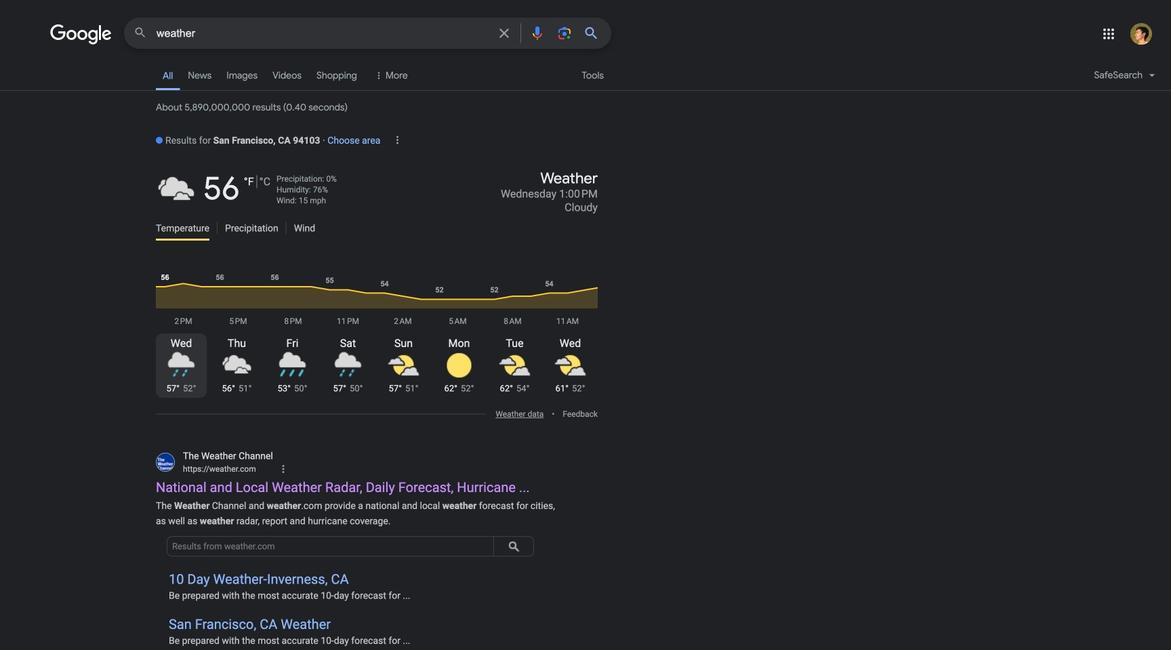 Task type: locate. For each thing, give the bounding box(es) containing it.
0 horizontal spatial heading
[[156, 130, 320, 155]]

search icon image
[[504, 536, 524, 557]]

0 horizontal spatial light rain image
[[165, 349, 198, 382]]

0 horizontal spatial wednesday element
[[156, 334, 207, 349]]

google image
[[50, 24, 113, 45]]

0 vertical spatial heading
[[156, 130, 320, 155]]

wednesday element
[[156, 334, 207, 349], [545, 334, 596, 349]]

light rain image left cloudy icon
[[165, 349, 198, 382]]

wednesday element left thursday element
[[156, 334, 207, 349]]

light rain image down saturday element
[[332, 349, 364, 382]]

1 horizontal spatial light rain image
[[332, 349, 364, 382]]

1 wednesday element from the left
[[156, 334, 207, 349]]

saturday element
[[323, 334, 374, 349]]

navigation
[[0, 60, 1171, 93]]

search by voice image
[[529, 25, 546, 41]]

None text field
[[183, 463, 256, 475]]

Search text field
[[157, 26, 488, 43]]

2 wednesday element from the left
[[545, 334, 596, 349]]

light rain image
[[165, 349, 198, 382], [332, 349, 364, 382]]

heading
[[156, 130, 320, 155], [377, 169, 598, 214]]

None search field
[[0, 17, 612, 49]]

1 vertical spatial heading
[[377, 169, 598, 214]]

rain image
[[276, 349, 309, 382]]

wednesday element up partly cloudy image
[[545, 334, 596, 349]]

1 horizontal spatial wednesday element
[[545, 334, 596, 349]]

cloudy image
[[156, 169, 197, 210]]



Task type: describe. For each thing, give the bounding box(es) containing it.
partly cloudy image
[[387, 349, 420, 382]]

tuesday element
[[489, 334, 540, 349]]

wednesday element for 1st light rain image from the left
[[156, 334, 207, 349]]

friday element
[[267, 334, 318, 349]]

wednesday element for partly cloudy image
[[545, 334, 596, 349]]

partly cloudy image
[[554, 349, 587, 382]]

°celsius element
[[259, 175, 270, 188]]

monday element
[[434, 334, 485, 349]]

sunday element
[[378, 334, 429, 349]]

2 light rain image from the left
[[332, 349, 364, 382]]

1 light rain image from the left
[[165, 349, 198, 382]]

thursday element
[[212, 334, 262, 349]]

mostly sunny image
[[499, 349, 531, 382]]

Results from weather.com text field
[[167, 536, 494, 557]]

search by image image
[[557, 25, 573, 41]]

cloudy image
[[221, 349, 253, 382]]

sunny image
[[443, 349, 476, 382]]

1 horizontal spatial heading
[[377, 169, 598, 214]]



Task type: vqa. For each thing, say whether or not it's contained in the screenshot.
Prices Include Required Taxes + Fees For 2 Adults.
no



